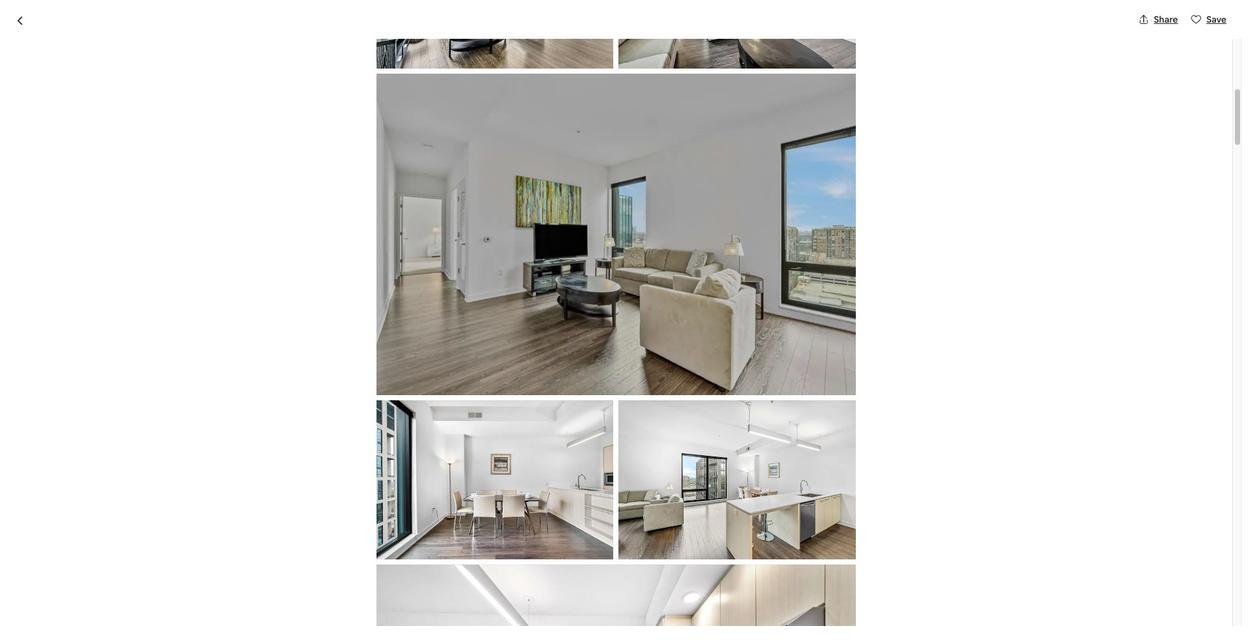 Task type: locate. For each thing, give the bounding box(es) containing it.
None search field
[[503, 10, 730, 41]]

reserve
[[838, 610, 877, 624]]

herndon/reston reston 3 bedroom dining room image
[[803, 275, 979, 437], [377, 401, 614, 560], [377, 401, 614, 560]]

2
[[404, 476, 410, 490]]

va
[[550, 66, 573, 88]]

1/2/2024 button
[[753, 519, 962, 555]]

none search field containing anywhere
[[503, 10, 730, 41]]

herndon/reston reston 3 bedroom living room image
[[377, 0, 614, 69], [377, 0, 614, 69], [619, 0, 856, 69], [619, 0, 856, 69], [377, 74, 856, 395], [377, 74, 856, 395], [622, 102, 798, 270], [803, 102, 979, 270], [622, 275, 798, 437]]

by right "|"
[[584, 66, 604, 88]]

by
[[584, 66, 604, 88], [333, 544, 345, 558]]

herndon/reston reston 3 bedroom kitchen image
[[619, 401, 856, 560], [619, 401, 856, 560], [377, 565, 856, 627], [377, 565, 856, 627]]

baths
[[413, 476, 439, 490]]

0 horizontal spatial by
[[333, 544, 345, 558]]

entire serviced apartment in reston, virginia 4 beds · 2 baths
[[254, 457, 544, 490]]

center
[[492, 66, 547, 88]]

anywhere
[[519, 20, 562, 32]]

apt.|
[[344, 66, 383, 88]]

$3,161
[[753, 473, 793, 491]]

1 horizontal spatial by
[[584, 66, 604, 88]]

anywhere button
[[503, 10, 573, 41]]

suites
[[417, 544, 446, 558]]

taxes
[[806, 492, 829, 503]]

reserve button
[[753, 602, 962, 627]]

reston,
[[442, 457, 492, 475]]

$3,161 $1,946 total before taxes
[[753, 473, 840, 503]]

share
[[1155, 14, 1179, 25]]

add guests button
[[636, 10, 730, 41]]

1 vertical spatial by
[[333, 544, 345, 558]]

·
[[400, 476, 402, 490]]

any week button
[[573, 10, 636, 41]]

hosted by global luxury suites
[[295, 544, 446, 558]]

by left global
[[333, 544, 345, 558]]

guests
[[666, 20, 694, 32]]

total
[[753, 492, 774, 503]]

in
[[428, 457, 440, 475]]

dialog
[[0, 0, 1243, 627]]

herndon/reston reston 3 bedroom lobby image
[[254, 102, 617, 437]]

bedroom
[[267, 66, 340, 88]]

any
[[584, 20, 600, 32]]

$1,946
[[796, 473, 840, 491]]

share button
[[1134, 8, 1184, 30]]



Task type: vqa. For each thing, say whether or not it's contained in the screenshot.
Luxury
yes



Task type: describe. For each thing, give the bounding box(es) containing it.
add guests
[[647, 20, 694, 32]]

before
[[776, 492, 804, 503]]

dialog containing share
[[0, 0, 1243, 627]]

global
[[348, 544, 379, 558]]

hosted
[[295, 544, 331, 558]]

luxury
[[382, 544, 415, 558]]

save
[[1207, 14, 1227, 25]]

|
[[576, 66, 581, 88]]

town
[[445, 66, 488, 88]]

apartment
[[354, 457, 425, 475]]

gls
[[608, 66, 639, 88]]

3
[[254, 66, 264, 88]]

0 vertical spatial by
[[584, 66, 604, 88]]

4
[[366, 476, 372, 490]]

reston
[[386, 66, 442, 88]]

beds
[[374, 476, 397, 490]]

save button
[[1186, 8, 1232, 30]]

serviced
[[295, 457, 351, 475]]

virginia
[[495, 457, 544, 475]]

any week
[[584, 20, 625, 32]]

1/2/2024
[[761, 536, 798, 547]]

3 bedroom apt.| reston town center va | by gls
[[254, 66, 639, 88]]

add
[[647, 20, 664, 32]]

entire
[[254, 457, 292, 475]]

week
[[602, 20, 625, 32]]



